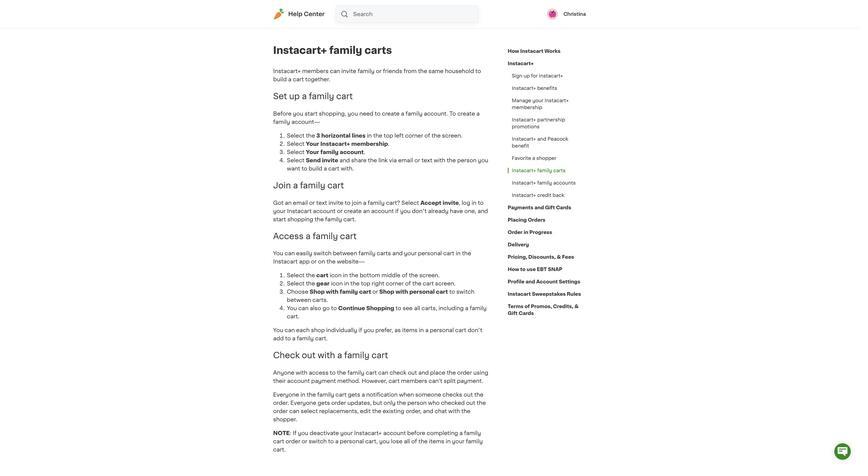 Task type: describe. For each thing, give the bounding box(es) containing it.
out up access
[[302, 352, 316, 359]]

pricing, discounts, & fees
[[508, 255, 575, 259]]

to inside , log in to your instacart account or create an account if you don't already have one, and start shopping the family cart.
[[478, 200, 484, 205]]

cards inside 'link'
[[557, 205, 572, 210]]

individually
[[326, 328, 357, 333]]

top inside the select the 3 horizontal lines in the top left corner of the screen. select your instacart+ membership . select your family account .
[[384, 133, 393, 138]]

terms
[[508, 304, 524, 309]]

favorite a shopper
[[512, 156, 557, 161]]

family inside instacart+ members can invite family or friends from the same household to build a cart together.
[[358, 68, 375, 74]]

and share the link via email or text with the person you want to build a cart with.
[[287, 157, 489, 171]]

instacart inside , log in to your instacart account or create an account if you don't already have one, and start shopping the family cart.
[[287, 208, 312, 214]]

shopper
[[537, 156, 557, 161]]

select the cart icon in the bottom middle of the screen. select the gear icon in the top right corner of the cart screen.
[[287, 273, 456, 286]]

a up "easily"
[[306, 232, 311, 240]]

family inside 'everyone in the family cart gets a notification when someone checks out the order. everyone gets order updates, but only the person who checked out the order can select replacements, edit the existing order, and chat with the shopper.'
[[318, 392, 334, 398]]

and inside 'everyone in the family cart gets a notification when someone checks out the order. everyone gets order updates, but only the person who checked out the order can select replacements, edit the existing order, and chat with the shopper.'
[[423, 409, 434, 414]]

start inside 'before you start shopping, you need to create a family account. to create a family account—'
[[305, 111, 318, 116]]

instacart+ partnership promotions
[[512, 117, 566, 129]]

ebt
[[537, 267, 547, 272]]

benefits
[[538, 86, 558, 91]]

partnership
[[538, 117, 566, 122]]

a right the add
[[292, 336, 296, 341]]

build inside and share the link via email or text with the person you want to build a cart with.
[[309, 166, 323, 171]]

bottom
[[360, 273, 380, 278]]

right
[[372, 281, 385, 286]]

members inside anyone with access to the family cart can check out and place the order using their account payment method. however, cart members can't split payment
[[401, 378, 428, 384]]

everyone in the family cart gets a notification when someone checks out the order. everyone gets order updates, but only the person who checked out the order can select replacements, edit the existing order, and chat with the shopper.
[[273, 392, 486, 422]]

deactivate
[[310, 431, 339, 436]]

account.
[[424, 111, 448, 116]]

to inside 'before you start shopping, you need to create a family account. to create a family account—'
[[375, 111, 381, 116]]

instacart+ inside instacart+ partnership promotions
[[512, 117, 537, 122]]

create inside , log in to your instacart account or create an account if you don't already have one, and start shopping the family cart.
[[344, 208, 362, 214]]

instacart+ up the manage at the top right
[[512, 86, 537, 91]]

items inside you can each shop individually if you prefer, as items in a personal cart don't add to a family cart.
[[403, 328, 418, 333]]

a right the join
[[293, 181, 298, 189]]

have
[[450, 208, 463, 214]]

or inside , log in to your instacart account or create an account if you don't already have one, and start shopping the family cart.
[[337, 208, 343, 214]]

replacements,
[[319, 409, 359, 414]]

0 vertical spatial carts
[[365, 45, 392, 55]]

order in progress link
[[508, 226, 553, 239]]

household
[[445, 68, 474, 74]]

christina link
[[547, 9, 586, 20]]

select send invite
[[287, 157, 338, 163]]

you for you can also go to continue shopping
[[287, 306, 297, 311]]

all inside to see all carts, including a family cart.
[[414, 306, 421, 311]]

from
[[404, 68, 417, 74]]

instacart+ inside : if you deactivate your instacart+ account before completing a family cart order or switch to a personal cart, you lose all of the items in your family cart.
[[354, 431, 382, 436]]

shopping
[[367, 306, 395, 311]]

of inside terms of promos, credits, & gift cards
[[525, 304, 530, 309]]

your inside , log in to your instacart account or create an account if you don't already have one, and start shopping the family cart.
[[273, 208, 286, 214]]

to switch between carts.
[[287, 289, 475, 303]]

membership inside the select the 3 horizontal lines in the top left corner of the screen. select your instacart+ membership . select your family account .
[[352, 141, 388, 146]]

order inside anyone with access to the family cart can check out and place the order using their account payment method. however, cart members can't split payment
[[458, 370, 472, 376]]

completing
[[427, 431, 458, 436]]

cart inside 'everyone in the family cart gets a notification when someone checks out the order. everyone gets order updates, but only the person who checked out the order can select replacements, edit the existing order, and chat with the shopper.'
[[336, 392, 347, 398]]

of up see
[[406, 281, 411, 286]]

instacart+ credit back
[[512, 193, 565, 198]]

sign up for instacart+ link
[[508, 70, 568, 82]]

personal inside you can easily switch between family carts and your personal cart in the instacart app or on the website—
[[418, 251, 442, 256]]

cart?
[[386, 200, 400, 205]]

credits,
[[554, 304, 574, 309]]

fees
[[563, 255, 575, 259]]

to inside you can each shop individually if you prefer, as items in a personal cart don't add to a family cart.
[[285, 336, 291, 341]]

and inside 'link'
[[535, 205, 544, 210]]

snap
[[548, 267, 563, 272]]

instacart inside you can easily switch between family carts and your personal cart in the instacart app or on the website—
[[273, 259, 298, 264]]

check out with a family cart
[[273, 352, 391, 359]]

1 payment from the left
[[311, 378, 336, 384]]

personal inside : if you deactivate your instacart+ account before completing a family cart order or switch to a personal cart, you lose all of the items in your family cart.
[[340, 439, 364, 444]]

0 horizontal spatial &
[[557, 255, 561, 259]]

help
[[288, 11, 303, 17]]

1 vertical spatial screen.
[[420, 273, 440, 278]]

before
[[273, 111, 292, 116]]

shopping
[[288, 216, 313, 222]]

placing
[[508, 218, 527, 222]]

carts inside you can easily switch between family carts and your personal cart in the instacart app or on the website—
[[377, 251, 391, 256]]

0 vertical spatial icon
[[330, 273, 342, 278]]

don't inside , log in to your instacart account or create an account if you don't already have one, and start shopping the family cart.
[[412, 208, 427, 214]]

if inside , log in to your instacart account or create an account if you don't already have one, and start shopping the family cart.
[[396, 208, 399, 214]]

up for for
[[524, 73, 530, 78]]

existing
[[383, 409, 405, 414]]

order
[[508, 230, 523, 235]]

to
[[450, 111, 456, 116]]

someone
[[416, 392, 442, 398]]

sweepstakes
[[532, 292, 566, 297]]

shopping,
[[319, 111, 346, 116]]

and down use
[[526, 279, 536, 284]]

website—
[[337, 259, 365, 264]]

profile
[[508, 279, 525, 284]]

cart inside you can each shop individually if you prefer, as items in a personal cart don't add to a family cart.
[[456, 328, 467, 333]]

with inside anyone with access to the family cart can check out and place the order using their account payment method. however, cart members can't split payment
[[296, 370, 308, 376]]

discounts,
[[529, 255, 556, 259]]

3
[[317, 133, 320, 138]]

in inside , log in to your instacart account or create an account if you don't already have one, and start shopping the family cart.
[[472, 200, 477, 205]]

with.
[[341, 166, 354, 171]]

1 horizontal spatial gets
[[348, 392, 361, 398]]

notification
[[367, 392, 398, 398]]

cards inside terms of promos, credits, & gift cards
[[519, 311, 534, 316]]

can inside you can each shop individually if you prefer, as items in a personal cart don't add to a family cart.
[[285, 328, 295, 333]]

a right favorite
[[533, 156, 536, 161]]

1 vertical spatial gets
[[318, 400, 330, 406]]

how to use ebt snap link
[[508, 263, 563, 276]]

order,
[[406, 409, 422, 414]]

out right "checks" on the bottom of page
[[464, 392, 473, 398]]

to right go at the left bottom of page
[[331, 306, 337, 311]]

can inside 'everyone in the family cart gets a notification when someone checks out the order. everyone gets order updates, but only the person who checked out the order can select replacements, edit the existing order, and chat with the shopper.'
[[290, 409, 300, 414]]

instacart+ inside "link"
[[512, 193, 537, 198]]

join
[[352, 200, 362, 205]]

and inside anyone with access to the family cart can check out and place the order using their account payment method. however, cart members can't split payment
[[419, 370, 429, 376]]

to left join
[[345, 200, 351, 205]]

1 your from the top
[[306, 141, 319, 146]]

you for you can each shop individually if you prefer, as items in a personal cart don't add to a family cart.
[[273, 328, 283, 333]]

with inside 'everyone in the family cart gets a notification when someone checks out the order. everyone gets order updates, but only the person who checked out the order can select replacements, edit the existing order, and chat with the shopper.'
[[449, 409, 460, 414]]

corner inside select the cart icon in the bottom middle of the screen. select the gear icon in the top right corner of the cart screen.
[[386, 281, 404, 286]]

delivery
[[508, 242, 529, 247]]

as
[[395, 328, 401, 333]]

a down deactivate
[[336, 439, 339, 444]]

order down order.
[[273, 409, 288, 414]]

checked
[[441, 400, 465, 406]]

cart. inside : if you deactivate your instacart+ account before completing a family cart order or switch to a personal cart, you lose all of the items in your family cart.
[[273, 447, 286, 452]]

on
[[318, 259, 325, 264]]

app
[[299, 259, 310, 264]]

instacart+ link
[[508, 57, 534, 70]]

place
[[431, 370, 446, 376]]

promos,
[[531, 304, 552, 309]]

need
[[360, 111, 374, 116]]

: if you deactivate your instacart+ account before completing a family cart order or switch to a personal cart, you lose all of the items in your family cart.
[[273, 431, 483, 452]]

cart. inside you can each shop individually if you prefer, as items in a personal cart don't add to a family cart.
[[315, 336, 328, 341]]

chat
[[435, 409, 447, 414]]

the inside , log in to your instacart account or create an account if you don't already have one, and start shopping the family cart.
[[315, 216, 324, 222]]

0 vertical spatial everyone
[[273, 392, 299, 398]]

0 vertical spatial an
[[285, 200, 292, 205]]

membership inside manage your instacart+ membership
[[512, 105, 543, 110]]

1 shop from the left
[[310, 289, 325, 295]]

already
[[428, 208, 449, 214]]

you inside you can each shop individually if you prefer, as items in a personal cart don't add to a family cart.
[[364, 328, 374, 333]]

and inside you can easily switch between family carts and your personal cart in the instacart app or on the website—
[[393, 251, 403, 256]]

up for a
[[289, 92, 300, 100]]

how for how to use ebt snap
[[508, 267, 520, 272]]

a right completing
[[460, 431, 463, 436]]

instacart up instacart+ link
[[521, 49, 544, 54]]

peacock
[[548, 137, 569, 141]]

in inside you can each shop individually if you prefer, as items in a personal cart don't add to a family cart.
[[419, 328, 424, 333]]

to inside anyone with access to the family cart can check out and place the order using their account payment method. however, cart members can't split payment
[[330, 370, 336, 376]]

account up shopping
[[313, 208, 336, 214]]

1 horizontal spatial instacart+ family carts
[[512, 168, 566, 173]]

of inside the select the 3 horizontal lines in the top left corner of the screen. select your instacart+ membership . select your family account .
[[425, 133, 431, 138]]

instacart sweepstakes rules
[[508, 292, 582, 297]]

to see all carts, including a family cart.
[[287, 306, 487, 319]]

instacart+ inside manage your instacart+ membership
[[545, 98, 569, 103]]

you for you can easily switch between family carts and your personal cart in the instacart app or on the website—
[[273, 251, 283, 256]]

a down individually
[[337, 352, 342, 359]]

account inside the select the 3 horizontal lines in the top left corner of the screen. select your instacart+ membership . select your family account .
[[340, 149, 364, 155]]

of inside : if you deactivate your instacart+ account before completing a family cart order or switch to a personal cart, you lose all of the items in your family cart.
[[412, 439, 417, 444]]

left
[[395, 133, 404, 138]]

, log in to your instacart account or create an account if you don't already have one, and start shopping the family cart.
[[273, 200, 488, 222]]

instacart+ members can invite family or friends from the same household to build a cart together.
[[273, 68, 481, 82]]

screen. inside the select the 3 horizontal lines in the top left corner of the screen. select your instacart+ membership . select your family account .
[[442, 133, 463, 138]]

order.
[[273, 400, 289, 406]]

a inside to see all carts, including a family cart.
[[466, 306, 469, 311]]

instacart+ benefits
[[512, 86, 558, 91]]

instacart sweepstakes rules link
[[508, 288, 582, 300]]

including
[[439, 306, 464, 311]]

cart inside instacart+ members can invite family or friends from the same household to build a cart together.
[[293, 77, 304, 82]]

person inside and share the link via email or text with the person you want to build a cart with.
[[458, 157, 477, 163]]

instacart+ benefits link
[[508, 82, 562, 94]]

friends
[[383, 68, 403, 74]]

note
[[273, 431, 290, 436]]

you can each shop individually if you prefer, as items in a personal cart don't add to a family cart.
[[273, 328, 483, 341]]

easily
[[296, 251, 312, 256]]

account inside anyone with access to the family cart can check out and place the order using their account payment method. however, cart members can't split payment
[[287, 378, 310, 384]]

switch inside : if you deactivate your instacart+ account before completing a family cart order or switch to a personal cart, you lose all of the items in your family cart.
[[309, 439, 327, 444]]

1 vertical spatial icon
[[331, 281, 343, 286]]

to left use
[[521, 267, 526, 272]]

or inside you can easily switch between family carts and your personal cart in the instacart app or on the website—
[[311, 259, 317, 264]]

of right middle
[[402, 273, 408, 278]]

using
[[474, 370, 489, 376]]

in inside 'everyone in the family cart gets a notification when someone checks out the order. everyone gets order updates, but only the person who checked out the order can select replacements, edit the existing order, and chat with the shopper.'
[[301, 392, 306, 398]]

& inside terms of promos, credits, & gift cards
[[575, 304, 579, 309]]

link
[[379, 157, 388, 163]]

account down "cart?"
[[371, 208, 394, 214]]

accept
[[421, 200, 442, 205]]

pricing, discounts, & fees link
[[508, 251, 575, 263]]

but
[[373, 400, 383, 406]]

person inside 'everyone in the family cart gets a notification when someone checks out the order. everyone gets order updates, but only the person who checked out the order can select replacements, edit the existing order, and chat with the shopper.'
[[408, 400, 427, 406]]

to inside : if you deactivate your instacart+ account before completing a family cart order or switch to a personal cart, you lose all of the items in your family cart.
[[328, 439, 334, 444]]



Task type: vqa. For each thing, say whether or not it's contained in the screenshot.
Peel
no



Task type: locate. For each thing, give the bounding box(es) containing it.
don't
[[412, 208, 427, 214], [468, 328, 483, 333]]

1 vertical spatial items
[[429, 439, 445, 444]]

members up the when
[[401, 378, 428, 384]]

up left for
[[524, 73, 530, 78]]

to inside to switch between carts.
[[450, 289, 455, 295]]

1 vertical spatial everyone
[[291, 400, 317, 406]]

prefer,
[[376, 328, 393, 333]]

. up share
[[364, 149, 366, 155]]

instacart+ up benefits
[[539, 73, 564, 78]]

out inside anyone with access to the family cart can check out and place the order using their account payment method. however, cart members can't split payment
[[408, 370, 417, 376]]

an inside , log in to your instacart account or create an account if you don't already have one, and start shopping the family cart.
[[363, 208, 370, 214]]

carts,
[[422, 306, 437, 311]]

can inside anyone with access to the family cart can check out and place the order using their account payment method. however, cart members can't split payment
[[379, 370, 389, 376]]

can left each
[[285, 328, 295, 333]]

cart. inside , log in to your instacart account or create an account if you don't already have one, and start shopping the family cart.
[[344, 216, 356, 222]]

2 vertical spatial screen.
[[436, 281, 456, 286]]

all right lose
[[404, 439, 410, 444]]

you
[[273, 251, 283, 256], [287, 306, 297, 311], [273, 328, 283, 333]]

got
[[273, 200, 284, 205]]

gear
[[317, 281, 330, 286]]

payment down access
[[311, 378, 336, 384]]

email up shopping
[[293, 200, 308, 205]]

instacart+ down benefits
[[545, 98, 569, 103]]

a up left
[[401, 111, 405, 116]]

gift
[[546, 205, 555, 210], [508, 311, 518, 316]]

profile and account settings link
[[508, 276, 581, 288]]

split
[[444, 378, 456, 384]]

to up including
[[450, 289, 455, 295]]

user avatar image
[[547, 9, 558, 20]]

1 vertical spatial don't
[[468, 328, 483, 333]]

membership down lines
[[352, 141, 388, 146]]

their
[[273, 378, 286, 384]]

instacart+ up the cart,
[[354, 431, 382, 436]]

0 vertical spatial you
[[273, 251, 283, 256]]

payments
[[508, 205, 534, 210]]

cart,
[[366, 439, 378, 444]]

0 horizontal spatial between
[[287, 297, 311, 303]]

in inside you can easily switch between family carts and your personal cart in the instacart app or on the website—
[[456, 251, 461, 256]]

how up profile
[[508, 267, 520, 272]]

if
[[396, 208, 399, 214], [359, 328, 362, 333]]

cart. down shop
[[315, 336, 328, 341]]

carts.
[[313, 297, 328, 303]]

payments and gift cards link
[[508, 201, 572, 214]]

terms of promos, credits, & gift cards
[[508, 304, 579, 316]]

1 horizontal spatial text
[[422, 157, 433, 163]]

payment
[[311, 378, 336, 384], [457, 378, 482, 384]]

rules
[[567, 292, 582, 297]]

continue
[[338, 306, 365, 311]]

1 horizontal spatial .
[[388, 141, 390, 146]]

0 horizontal spatial up
[[289, 92, 300, 100]]

create down join
[[344, 208, 362, 214]]

favorite
[[512, 156, 532, 161]]

up right 'set'
[[289, 92, 300, 100]]

cart. inside to see all carts, including a family cart.
[[287, 314, 300, 319]]

instacart+ up sign
[[508, 61, 534, 66]]

or inside : if you deactivate your instacart+ account before completing a family cart order or switch to a personal cart, you lose all of the items in your family cart.
[[302, 439, 308, 444]]

carts up instacart+ members can invite family or friends from the same household to build a cart together.
[[365, 45, 392, 55]]

0 vertical spatial instacart+ family carts
[[273, 45, 392, 55]]

everyone up order.
[[273, 392, 299, 398]]

build
[[273, 77, 287, 82], [309, 166, 323, 171]]

0 vertical spatial start
[[305, 111, 318, 116]]

cart. up each
[[287, 314, 300, 319]]

select the 3 horizontal lines in the top left corner of the screen. select your instacart+ membership . select your family account .
[[287, 133, 463, 155]]

a down together.
[[302, 92, 307, 100]]

join
[[273, 181, 291, 189]]

a right to
[[477, 111, 480, 116]]

gets up the select
[[318, 400, 330, 406]]

0 vertical spatial all
[[414, 306, 421, 311]]

0 vertical spatial members
[[302, 68, 329, 74]]

start up 'account—'
[[305, 111, 318, 116]]

progress
[[530, 230, 553, 235]]

icon
[[330, 273, 342, 278], [331, 281, 343, 286]]

account—
[[292, 119, 321, 125]]

1 vertical spatial build
[[309, 166, 323, 171]]

and inside and share the link via email or text with the person you want to build a cart with.
[[340, 157, 350, 163]]

1 horizontal spatial gift
[[546, 205, 555, 210]]

account down anyone
[[287, 378, 310, 384]]

a down carts,
[[426, 328, 429, 333]]

access a family cart
[[273, 232, 357, 240]]

1 horizontal spatial shop
[[380, 289, 395, 295]]

0 vertical spatial text
[[422, 157, 433, 163]]

select
[[301, 409, 318, 414]]

0 vertical spatial cards
[[557, 205, 572, 210]]

instacart+ family accounts
[[512, 181, 576, 185]]

0 horizontal spatial an
[[285, 200, 292, 205]]

or inside instacart+ members can invite family or friends from the same household to build a cart together.
[[376, 68, 382, 74]]

shopper.
[[273, 417, 297, 422]]

instacart+ up promotions
[[512, 117, 537, 122]]

between inside to switch between carts.
[[287, 297, 311, 303]]

account up lose
[[384, 431, 406, 436]]

top inside select the cart icon in the bottom middle of the screen. select the gear icon in the top right corner of the cart screen.
[[361, 281, 371, 286]]

1 vertical spatial &
[[575, 304, 579, 309]]

before you start shopping, you need to create a family account. to create a family account—
[[273, 111, 480, 125]]

1 horizontal spatial &
[[575, 304, 579, 309]]

1 horizontal spatial don't
[[468, 328, 483, 333]]

to left see
[[396, 306, 402, 311]]

cards down back on the right
[[557, 205, 572, 210]]

start inside , log in to your instacart account or create an account if you don't already have one, and start shopping the family cart.
[[273, 216, 286, 222]]

and inside , log in to your instacart account or create an account if you don't already have one, and start shopping the family cart.
[[478, 208, 488, 214]]

carts inside instacart+ family carts link
[[554, 168, 566, 173]]

0 horizontal spatial instacart+ family carts
[[273, 45, 392, 55]]

however,
[[362, 378, 387, 384]]

2 horizontal spatial .
[[482, 378, 484, 384]]

of down the before
[[412, 439, 417, 444]]

0 horizontal spatial gets
[[318, 400, 330, 406]]

personal inside you can each shop individually if you prefer, as items in a personal cart don't add to a family cart.
[[430, 328, 454, 333]]

0 vertical spatial your
[[306, 141, 319, 146]]

0 vertical spatial &
[[557, 255, 561, 259]]

0 vertical spatial gets
[[348, 392, 361, 398]]

0 vertical spatial gift
[[546, 205, 555, 210]]

0 vertical spatial corner
[[405, 133, 423, 138]]

2 vertical spatial you
[[273, 328, 283, 333]]

:
[[290, 431, 292, 436]]

can inside instacart+ members can invite family or friends from the same household to build a cart together.
[[330, 68, 340, 74]]

text right via
[[422, 157, 433, 163]]

cards down terms
[[519, 311, 534, 316]]

1 horizontal spatial build
[[309, 166, 323, 171]]

between inside you can easily switch between family carts and your personal cart in the instacart app or on the website—
[[333, 251, 357, 256]]

0 vertical spatial membership
[[512, 105, 543, 110]]

build up 'set'
[[273, 77, 287, 82]]

only
[[384, 400, 396, 406]]

and
[[538, 137, 547, 141], [340, 157, 350, 163], [535, 205, 544, 210], [478, 208, 488, 214], [393, 251, 403, 256], [526, 279, 536, 284], [419, 370, 429, 376], [423, 409, 434, 414]]

all
[[414, 306, 421, 311], [404, 439, 410, 444]]

shop up carts.
[[310, 289, 325, 295]]

0 vertical spatial email
[[399, 157, 413, 163]]

2 vertical spatial switch
[[309, 439, 327, 444]]

personal
[[418, 251, 442, 256], [410, 289, 435, 295], [430, 328, 454, 333], [340, 439, 364, 444]]

payments and gift cards
[[508, 205, 572, 210]]

start down got
[[273, 216, 286, 222]]

your up select send invite
[[306, 149, 319, 155]]

gets
[[348, 392, 361, 398], [318, 400, 330, 406]]

account inside : if you deactivate your instacart+ account before completing a family cart order or switch to a personal cart, you lose all of the items in your family cart.
[[384, 431, 406, 436]]

instacart+ up together.
[[273, 45, 327, 55]]

see
[[403, 306, 413, 311]]

gift inside 'link'
[[546, 205, 555, 210]]

account
[[340, 149, 364, 155], [313, 208, 336, 214], [371, 208, 394, 214], [287, 378, 310, 384], [384, 431, 406, 436]]

a right join
[[363, 200, 367, 205]]

to right need
[[375, 111, 381, 116]]

how instacart works link
[[508, 45, 561, 57]]

2 your from the top
[[306, 149, 319, 155]]

0 vertical spatial screen.
[[442, 133, 463, 138]]

1 vertical spatial up
[[289, 92, 300, 100]]

cart inside : if you deactivate your instacart+ account before completing a family cart order or switch to a personal cart, you lose all of the items in your family cart.
[[273, 439, 284, 444]]

family inside to see all carts, including a family cart.
[[470, 306, 487, 311]]

1 horizontal spatial email
[[399, 157, 413, 163]]

up
[[524, 73, 530, 78], [289, 92, 300, 100]]

your down 3
[[306, 141, 319, 146]]

1 vertical spatial person
[[408, 400, 427, 406]]

and right one,
[[478, 208, 488, 214]]

0 vertical spatial if
[[396, 208, 399, 214]]

family inside the select the 3 horizontal lines in the top left corner of the screen. select your instacart+ membership . select your family account .
[[321, 149, 339, 155]]

if inside you can each shop individually if you prefer, as items in a personal cart don't add to a family cart.
[[359, 328, 362, 333]]

items inside : if you deactivate your instacart+ account before completing a family cart order or switch to a personal cart, you lose all of the items in your family cart.
[[429, 439, 445, 444]]

1 horizontal spatial members
[[401, 378, 428, 384]]

membership
[[512, 105, 543, 110], [352, 141, 388, 146]]

instacart+ up payments
[[512, 193, 537, 198]]

gift down terms
[[508, 311, 518, 316]]

0 horizontal spatial payment
[[311, 378, 336, 384]]

2 horizontal spatial create
[[458, 111, 475, 116]]

1 vertical spatial members
[[401, 378, 428, 384]]

you inside you can each shop individually if you prefer, as items in a personal cart don't add to a family cart.
[[273, 328, 283, 333]]

center
[[304, 11, 325, 17]]

email inside and share the link via email or text with the person you want to build a cart with.
[[399, 157, 413, 163]]

2 vertical spatial .
[[482, 378, 484, 384]]

orders
[[528, 218, 546, 222]]

0 horizontal spatial members
[[302, 68, 329, 74]]

create
[[382, 111, 400, 116], [458, 111, 475, 116], [344, 208, 362, 214]]

you inside and share the link via email or text with the person you want to build a cart with.
[[478, 157, 489, 163]]

carts up accounts
[[554, 168, 566, 173]]

the inside instacart+ members can invite family or friends from the same household to build a cart together.
[[418, 68, 427, 74]]

family inside you can each shop individually if you prefer, as items in a personal cart don't add to a family cart.
[[297, 336, 314, 341]]

you down 'choose'
[[287, 306, 297, 311]]

top up choose shop with family cart or shop with personal cart
[[361, 281, 371, 286]]

0 vertical spatial don't
[[412, 208, 427, 214]]

1 horizontal spatial items
[[429, 439, 445, 444]]

a inside instacart+ members can invite family or friends from the same household to build a cart together.
[[288, 77, 292, 82]]

each
[[296, 328, 310, 333]]

and up middle
[[393, 251, 403, 256]]

order inside : if you deactivate your instacart+ account before completing a family cart order or switch to a personal cart, you lose all of the items in your family cart.
[[286, 439, 301, 444]]

text down "join a family cart"
[[317, 200, 327, 205]]

you inside , log in to your instacart account or create an account if you don't already have one, and start shopping the family cart.
[[401, 208, 411, 214]]

instacart left app in the left bottom of the page
[[273, 259, 298, 264]]

2 payment from the left
[[457, 378, 482, 384]]

screen. down to
[[442, 133, 463, 138]]

or inside and share the link via email or text with the person you want to build a cart with.
[[415, 157, 420, 163]]

1 how from the top
[[508, 49, 520, 54]]

to inside instacart+ members can invite family or friends from the same household to build a cart together.
[[476, 68, 481, 74]]

a up updates,
[[362, 392, 365, 398]]

1 horizontal spatial payment
[[457, 378, 482, 384]]

and down instacart+ partnership promotions
[[538, 137, 547, 141]]

gets up updates,
[[348, 392, 361, 398]]

together.
[[305, 77, 331, 82]]

out right checked
[[467, 400, 476, 406]]

a inside and share the link via email or text with the person you want to build a cart with.
[[324, 166, 327, 171]]

0 horizontal spatial top
[[361, 281, 371, 286]]

join a family cart
[[273, 181, 344, 189]]

can left also
[[299, 306, 309, 311]]

between up website—
[[333, 251, 357, 256]]

you can also go to continue shopping
[[287, 306, 395, 311]]

you down the access
[[273, 251, 283, 256]]

a right including
[[466, 306, 469, 311]]

to right access
[[330, 370, 336, 376]]

with inside and share the link via email or text with the person you want to build a cart with.
[[434, 157, 446, 163]]

instacart+ down favorite
[[512, 168, 537, 173]]

can
[[330, 68, 340, 74], [285, 251, 295, 256], [299, 306, 309, 311], [285, 328, 295, 333], [379, 370, 389, 376], [290, 409, 300, 414]]

1 horizontal spatial an
[[363, 208, 370, 214]]

0 vertical spatial between
[[333, 251, 357, 256]]

how instacart works
[[508, 49, 561, 54]]

instacart+ inside 'instacart+ and peacock benefit'
[[512, 137, 537, 141]]

2 vertical spatial carts
[[377, 251, 391, 256]]

top
[[384, 133, 393, 138], [361, 281, 371, 286]]

everyone up the select
[[291, 400, 317, 406]]

,
[[459, 200, 461, 205]]

1 vertical spatial start
[[273, 216, 286, 222]]

a
[[288, 77, 292, 82], [302, 92, 307, 100], [401, 111, 405, 116], [477, 111, 480, 116], [533, 156, 536, 161], [324, 166, 327, 171], [293, 181, 298, 189], [363, 200, 367, 205], [306, 232, 311, 240], [466, 306, 469, 311], [426, 328, 429, 333], [292, 336, 296, 341], [337, 352, 342, 359], [362, 392, 365, 398], [460, 431, 463, 436], [336, 439, 339, 444]]

0 vertical spatial switch
[[314, 251, 332, 256]]

set
[[273, 92, 287, 100]]

1 horizontal spatial between
[[333, 251, 357, 256]]

1 horizontal spatial if
[[396, 208, 399, 214]]

cart.
[[344, 216, 356, 222], [287, 314, 300, 319], [315, 336, 328, 341], [273, 447, 286, 452]]

1 vertical spatial corner
[[386, 281, 404, 286]]

instacart+ up the benefit
[[512, 137, 537, 141]]

cart
[[293, 77, 304, 82], [337, 92, 353, 100], [329, 166, 340, 171], [328, 181, 344, 189], [340, 232, 357, 240], [444, 251, 455, 256], [317, 273, 329, 278], [423, 281, 434, 286], [359, 289, 371, 295], [436, 289, 448, 295], [456, 328, 467, 333], [372, 352, 388, 359], [366, 370, 377, 376], [389, 378, 400, 384], [336, 392, 347, 398], [273, 439, 284, 444]]

1 horizontal spatial cards
[[557, 205, 572, 210]]

0 vertical spatial how
[[508, 49, 520, 54]]

1 vertical spatial carts
[[554, 168, 566, 173]]

0 horizontal spatial text
[[317, 200, 327, 205]]

can left "easily"
[[285, 251, 295, 256]]

cart inside you can easily switch between family carts and your personal cart in the instacart app or on the website—
[[444, 251, 455, 256]]

instacart+ down horizontal
[[321, 141, 350, 146]]

1 horizontal spatial top
[[384, 133, 393, 138]]

in inside the select the 3 horizontal lines in the top left corner of the screen. select your instacart+ membership . select your family account .
[[367, 133, 372, 138]]

instacart down profile
[[508, 292, 531, 297]]

build down send
[[309, 166, 323, 171]]

all inside : if you deactivate your instacart+ account before completing a family cart order or switch to a personal cart, you lose all of the items in your family cart.
[[404, 439, 410, 444]]

1 vertical spatial cards
[[519, 311, 534, 316]]

corner inside the select the 3 horizontal lines in the top left corner of the screen. select your instacart+ membership . select your family account .
[[405, 133, 423, 138]]

0 horizontal spatial gift
[[508, 311, 518, 316]]

1 vertical spatial your
[[306, 149, 319, 155]]

can inside you can easily switch between family carts and your personal cart in the instacart app or on the website—
[[285, 251, 295, 256]]

help center
[[288, 11, 325, 17]]

how for how instacart works
[[508, 49, 520, 54]]

gift down 'credit'
[[546, 205, 555, 210]]

instacart+ family carts up together.
[[273, 45, 392, 55]]

credit
[[538, 193, 552, 198]]

and up with.
[[340, 157, 350, 163]]

0 horizontal spatial email
[[293, 200, 308, 205]]

order in progress
[[508, 230, 553, 235]]

1 vertical spatial top
[[361, 281, 371, 286]]

between down 'choose'
[[287, 297, 311, 303]]

and inside 'instacart+ and peacock benefit'
[[538, 137, 547, 141]]

1 vertical spatial if
[[359, 328, 362, 333]]

Search search field
[[353, 6, 478, 22]]

your inside manage your instacart+ membership
[[533, 98, 544, 103]]

gift inside terms of promos, credits, & gift cards
[[508, 311, 518, 316]]

0 horizontal spatial corner
[[386, 281, 404, 286]]

screen. up including
[[436, 281, 456, 286]]

the inside : if you deactivate your instacart+ account before completing a family cart order or switch to a personal cart, you lose all of the items in your family cart.
[[419, 439, 428, 444]]

select
[[287, 133, 305, 138], [287, 141, 305, 146], [287, 149, 305, 155], [287, 157, 305, 163], [402, 200, 419, 205], [287, 273, 305, 278], [287, 281, 305, 286]]

instacart image
[[273, 9, 284, 20]]

for
[[532, 73, 538, 78]]

use
[[527, 267, 536, 272]]

and left place
[[419, 370, 429, 376]]

you up the add
[[273, 328, 283, 333]]

anyone with access to the family cart can check out and place the order using their account payment method. however, cart members can't split payment
[[273, 370, 489, 384]]

instacart+ partnership promotions link
[[508, 114, 586, 133]]

if right individually
[[359, 328, 362, 333]]

check
[[390, 370, 407, 376]]

0 horizontal spatial all
[[404, 439, 410, 444]]

in inside : if you deactivate your instacart+ account before completing a family cart order or switch to a personal cart, you lose all of the items in your family cart.
[[446, 439, 451, 444]]

1 vertical spatial .
[[364, 149, 366, 155]]

1 horizontal spatial up
[[524, 73, 530, 78]]

switch inside you can easily switch between family carts and your personal cart in the instacart app or on the website—
[[314, 251, 332, 256]]

instacart+ family carts down favorite a shopper
[[512, 168, 566, 173]]

to right household
[[476, 68, 481, 74]]

0 vertical spatial build
[[273, 77, 287, 82]]

order up replacements,
[[332, 400, 346, 406]]

0 vertical spatial person
[[458, 157, 477, 163]]

2 how from the top
[[508, 267, 520, 272]]

same
[[429, 68, 444, 74]]

switch inside to switch between carts.
[[457, 289, 475, 295]]

0 vertical spatial up
[[524, 73, 530, 78]]

method.
[[338, 378, 361, 384]]

members inside instacart+ members can invite family or friends from the same household to build a cart together.
[[302, 68, 329, 74]]

0 horizontal spatial items
[[403, 328, 418, 333]]

want
[[287, 166, 300, 171]]

to right want
[[302, 166, 308, 171]]

cart inside and share the link via email or text with the person you want to build a cart with.
[[329, 166, 340, 171]]

1 horizontal spatial membership
[[512, 105, 543, 110]]

carts up middle
[[377, 251, 391, 256]]

set up a family cart
[[273, 92, 355, 100]]

how to use ebt snap
[[508, 267, 563, 272]]

your
[[306, 141, 319, 146], [306, 149, 319, 155]]

your
[[533, 98, 544, 103], [273, 208, 286, 214], [404, 251, 417, 256], [341, 431, 353, 436], [452, 439, 465, 444]]

instacart+ up 'instacart+ credit back'
[[512, 181, 537, 185]]

0 horizontal spatial start
[[273, 216, 286, 222]]

items right as on the bottom left
[[403, 328, 418, 333]]

1 vertical spatial text
[[317, 200, 327, 205]]

to inside to see all carts, including a family cart.
[[396, 306, 402, 311]]

instacart+ inside instacart+ members can invite family or friends from the same household to build a cart together.
[[273, 68, 301, 74]]

1 vertical spatial you
[[287, 306, 297, 311]]

items down completing
[[429, 439, 445, 444]]

1 horizontal spatial person
[[458, 157, 477, 163]]

don't inside you can each shop individually if you prefer, as items in a personal cart don't add to a family cart.
[[468, 328, 483, 333]]

cart. down join
[[344, 216, 356, 222]]

1 horizontal spatial start
[[305, 111, 318, 116]]

an right got
[[285, 200, 292, 205]]

your inside you can easily switch between family carts and your personal cart in the instacart app or on the website—
[[404, 251, 417, 256]]

checks
[[443, 392, 463, 398]]

1 vertical spatial how
[[508, 267, 520, 272]]

can up however,
[[379, 370, 389, 376]]

1 horizontal spatial corner
[[405, 133, 423, 138]]

middle
[[382, 273, 401, 278]]

instacart+ family carts link
[[508, 164, 570, 177]]

1 vertical spatial email
[[293, 200, 308, 205]]

1 horizontal spatial all
[[414, 306, 421, 311]]

screen.
[[442, 133, 463, 138], [420, 273, 440, 278], [436, 281, 456, 286]]

can up shopper.
[[290, 409, 300, 414]]

0 horizontal spatial shop
[[310, 289, 325, 295]]

to right log
[[478, 200, 484, 205]]

family
[[330, 45, 363, 55], [358, 68, 375, 74], [309, 92, 334, 100], [406, 111, 423, 116], [273, 119, 290, 125], [321, 149, 339, 155], [538, 168, 553, 173], [538, 181, 553, 185], [300, 181, 326, 189], [368, 200, 385, 205], [325, 216, 342, 222], [313, 232, 338, 240], [359, 251, 376, 256], [340, 289, 358, 295], [470, 306, 487, 311], [297, 336, 314, 341], [344, 352, 370, 359], [348, 370, 365, 376], [318, 392, 334, 398], [464, 431, 481, 436], [466, 439, 483, 444]]

instacart+ inside the select the 3 horizontal lines in the top left corner of the screen. select your instacart+ membership . select your family account .
[[321, 141, 350, 146]]

if down "cart?"
[[396, 208, 399, 214]]

and down who
[[423, 409, 434, 414]]

to inside and share the link via email or text with the person you want to build a cart with.
[[302, 166, 308, 171]]

family inside anyone with access to the family cart can check out and place the order using their account payment method. however, cart members can't split payment
[[348, 370, 365, 376]]

icon down website—
[[330, 273, 342, 278]]

access
[[309, 370, 329, 376]]

1 horizontal spatial create
[[382, 111, 400, 116]]

a inside 'everyone in the family cart gets a notification when someone checks out the order. everyone gets order updates, but only the person who checked out the order can select replacements, edit the existing order, and chat with the shopper.'
[[362, 392, 365, 398]]

0 vertical spatial items
[[403, 328, 418, 333]]

when
[[399, 392, 414, 398]]

1 vertical spatial all
[[404, 439, 410, 444]]

2 shop from the left
[[380, 289, 395, 295]]

0 horizontal spatial don't
[[412, 208, 427, 214]]

corner right left
[[405, 133, 423, 138]]

shop
[[311, 328, 325, 333]]

0 vertical spatial .
[[388, 141, 390, 146]]



